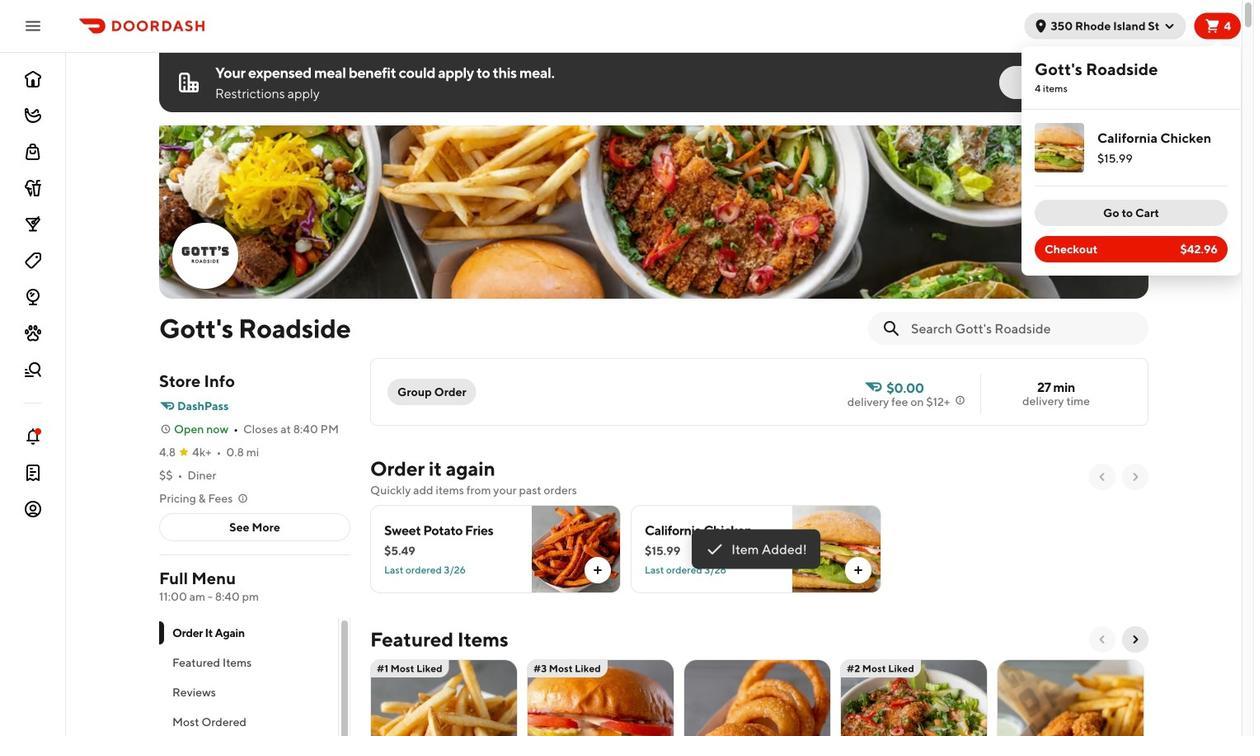 Task type: locate. For each thing, give the bounding box(es) containing it.
0 vertical spatial heading
[[370, 455, 496, 482]]

heading
[[370, 455, 496, 482], [370, 626, 509, 653]]

fries image
[[371, 659, 517, 736]]

0 vertical spatial next button of carousel image
[[1130, 470, 1143, 484]]

next button of carousel image
[[1130, 470, 1143, 484], [1130, 633, 1143, 646]]

1 next button of carousel image from the top
[[1130, 470, 1143, 484]]

next button of carousel image right previous button of carousel image on the right of the page
[[1130, 470, 1143, 484]]

california chicken image
[[1036, 123, 1085, 172]]

add item to cart image
[[592, 564, 605, 577]]

next button of carousel image for previous button of carousel image on the right of the page
[[1130, 470, 1143, 484]]

2 next button of carousel image from the top
[[1130, 633, 1143, 646]]

open menu image
[[23, 16, 43, 36]]

previous button of carousel image
[[1097, 633, 1110, 646]]

gott's roadside image
[[159, 125, 1149, 299], [174, 224, 237, 287]]

1 vertical spatial next button of carousel image
[[1130, 633, 1143, 646]]

Item Search search field
[[912, 319, 1136, 337]]

1 vertical spatial heading
[[370, 626, 509, 653]]

cheeseburger image
[[528, 659, 674, 736]]

next button of carousel image right previous button of carousel icon at bottom right
[[1130, 633, 1143, 646]]

2 heading from the top
[[370, 626, 509, 653]]



Task type: describe. For each thing, give the bounding box(es) containing it.
next button of carousel image for previous button of carousel icon at bottom right
[[1130, 633, 1143, 646]]

vietnamese chicken salad image
[[842, 659, 988, 736]]

add item to cart image
[[852, 564, 866, 577]]

previous button of carousel image
[[1097, 470, 1110, 484]]

onion rings image
[[685, 659, 831, 736]]

chicken tenders image
[[998, 659, 1144, 736]]

1 heading from the top
[[370, 455, 496, 482]]



Task type: vqa. For each thing, say whether or not it's contained in the screenshot.
Pickup
no



